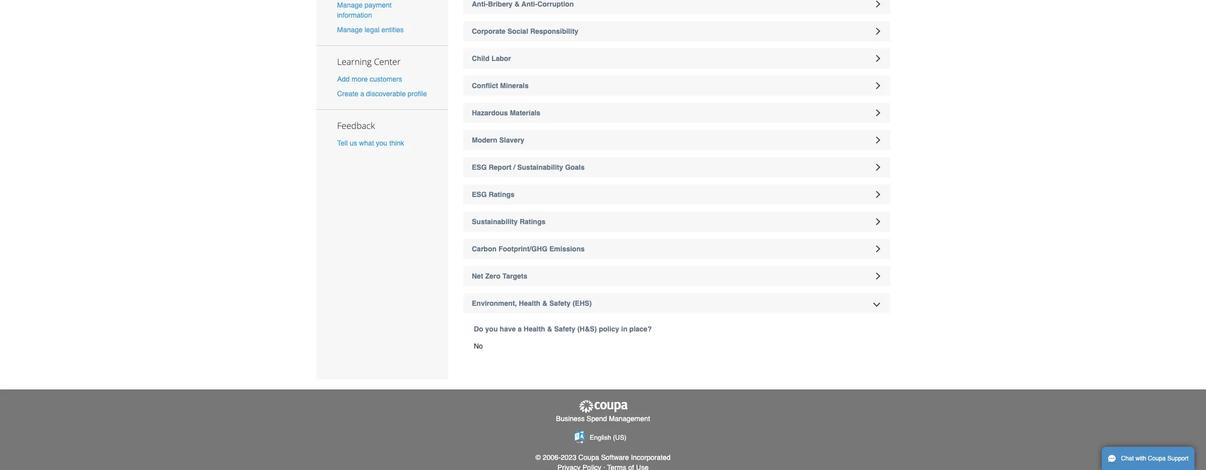 Task type: vqa. For each thing, say whether or not it's contained in the screenshot.
place?
yes



Task type: locate. For each thing, give the bounding box(es) containing it.
sustainability ratings heading
[[463, 212, 890, 232]]

software
[[601, 453, 629, 461]]

0 vertical spatial &
[[515, 0, 520, 8]]

conflict minerals button
[[463, 76, 890, 96]]

2 esg from the top
[[472, 190, 487, 198]]

you right the do
[[485, 325, 498, 333]]

ratings inside esg ratings dropdown button
[[489, 190, 515, 198]]

0 vertical spatial a
[[360, 90, 364, 98]]

anti-bribery & anti-corruption heading
[[463, 0, 890, 14]]

anti- up corporate social responsibility
[[522, 0, 538, 8]]

& inside anti-bribery & anti-corruption dropdown button
[[515, 0, 520, 8]]

1 vertical spatial a
[[518, 325, 522, 333]]

a right have
[[518, 325, 522, 333]]

0 horizontal spatial anti-
[[472, 0, 488, 8]]

/
[[514, 163, 516, 171]]

manage inside manage payment information
[[337, 1, 363, 9]]

child labor button
[[463, 48, 890, 69]]

responsibility
[[530, 27, 579, 35]]

you
[[376, 139, 387, 147], [485, 325, 498, 333]]

hazardous materials
[[472, 109, 541, 117]]

1 horizontal spatial you
[[485, 325, 498, 333]]

english (us)
[[590, 434, 627, 441]]

0 vertical spatial sustainability
[[518, 163, 563, 171]]

safety
[[550, 299, 571, 307], [554, 325, 576, 333]]

&
[[515, 0, 520, 8], [543, 299, 548, 307], [547, 325, 552, 333]]

1 horizontal spatial anti-
[[522, 0, 538, 8]]

1 vertical spatial ratings
[[520, 218, 546, 226]]

hazardous
[[472, 109, 508, 117]]

you left the think
[[376, 139, 387, 147]]

0 vertical spatial health
[[519, 299, 541, 307]]

incorporated
[[631, 453, 671, 461]]

1 vertical spatial health
[[524, 325, 545, 333]]

manage
[[337, 1, 363, 9], [337, 26, 363, 34]]

anti- up the corporate
[[472, 0, 488, 8]]

0 horizontal spatial you
[[376, 139, 387, 147]]

manage for manage legal entities
[[337, 26, 363, 34]]

bribery
[[488, 0, 513, 8]]

1 manage from the top
[[337, 1, 363, 9]]

environment, health & safety (ehs) heading
[[463, 293, 890, 313]]

anti-bribery & anti-corruption button
[[463, 0, 890, 14]]

1 horizontal spatial a
[[518, 325, 522, 333]]

2 anti- from the left
[[522, 0, 538, 8]]

esg report / sustainability goals button
[[463, 157, 890, 177]]

environment,
[[472, 299, 517, 307]]

a
[[360, 90, 364, 98], [518, 325, 522, 333]]

modern slavery heading
[[463, 130, 890, 150]]

health down targets
[[519, 299, 541, 307]]

no
[[474, 342, 483, 350]]

spend
[[587, 415, 607, 423]]

carbon footprint/ghg emissions
[[472, 245, 585, 253]]

manage payment information link
[[337, 1, 392, 19]]

chat with coupa support
[[1122, 455, 1189, 462]]

safety left '(ehs)'
[[550, 299, 571, 307]]

modern slavery button
[[463, 130, 890, 150]]

anti-bribery & anti-corruption
[[472, 0, 574, 8]]

health inside dropdown button
[[519, 299, 541, 307]]

esg left report
[[472, 163, 487, 171]]

discoverable
[[366, 90, 406, 98]]

payment
[[365, 1, 392, 9]]

targets
[[503, 272, 528, 280]]

minerals
[[500, 82, 529, 90]]

a right the create
[[360, 90, 364, 98]]

profile
[[408, 90, 427, 98]]

add more customers
[[337, 75, 402, 83]]

corporate social responsibility
[[472, 27, 579, 35]]

& inside environment, health & safety (ehs) dropdown button
[[543, 299, 548, 307]]

manage down information
[[337, 26, 363, 34]]

conflict
[[472, 82, 498, 90]]

sustainability ratings
[[472, 218, 546, 226]]

management
[[609, 415, 650, 423]]

1 vertical spatial &
[[543, 299, 548, 307]]

1 esg from the top
[[472, 163, 487, 171]]

business
[[556, 415, 585, 423]]

ratings for esg ratings
[[489, 190, 515, 198]]

2 vertical spatial &
[[547, 325, 552, 333]]

ratings up carbon footprint/ghg emissions
[[520, 218, 546, 226]]

health down environment, health & safety (ehs)
[[524, 325, 545, 333]]

tell us what you think
[[337, 139, 404, 147]]

1 horizontal spatial coupa
[[1148, 455, 1166, 462]]

(h&s)
[[578, 325, 597, 333]]

tell us what you think button
[[337, 138, 404, 148]]

labor
[[492, 54, 511, 62]]

coupa right with
[[1148, 455, 1166, 462]]

ratings
[[489, 190, 515, 198], [520, 218, 546, 226]]

1 vertical spatial esg
[[472, 190, 487, 198]]

(us)
[[613, 434, 627, 441]]

& up do you have a health & safety (h&s) policy in place?
[[543, 299, 548, 307]]

0 vertical spatial you
[[376, 139, 387, 147]]

feedback
[[337, 120, 375, 132]]

net zero targets heading
[[463, 266, 890, 286]]

support
[[1168, 455, 1189, 462]]

ratings for sustainability ratings
[[520, 218, 546, 226]]

coupa
[[579, 453, 599, 461], [1148, 455, 1166, 462]]

ratings inside sustainability ratings dropdown button
[[520, 218, 546, 226]]

slavery
[[499, 136, 525, 144]]

sustainability right /
[[518, 163, 563, 171]]

you inside button
[[376, 139, 387, 147]]

& right bribery at left
[[515, 0, 520, 8]]

net zero targets
[[472, 272, 528, 280]]

hazardous materials heading
[[463, 103, 890, 123]]

sustainability down esg ratings
[[472, 218, 518, 226]]

sustainability
[[518, 163, 563, 171], [472, 218, 518, 226]]

manage up information
[[337, 1, 363, 9]]

manage payment information
[[337, 1, 392, 19]]

safety left "(h&s)"
[[554, 325, 576, 333]]

have
[[500, 325, 516, 333]]

health
[[519, 299, 541, 307], [524, 325, 545, 333]]

0 vertical spatial manage
[[337, 1, 363, 9]]

esg ratings heading
[[463, 184, 890, 205]]

1 vertical spatial manage
[[337, 26, 363, 34]]

& down environment, health & safety (ehs)
[[547, 325, 552, 333]]

0 horizontal spatial ratings
[[489, 190, 515, 198]]

0 vertical spatial safety
[[550, 299, 571, 307]]

esg
[[472, 163, 487, 171], [472, 190, 487, 198]]

anti-
[[472, 0, 488, 8], [522, 0, 538, 8]]

& for anti-
[[515, 0, 520, 8]]

learning center
[[337, 55, 401, 67]]

manage legal entities link
[[337, 26, 404, 34]]

ratings down report
[[489, 190, 515, 198]]

©
[[536, 453, 541, 461]]

coupa inside button
[[1148, 455, 1166, 462]]

0 horizontal spatial a
[[360, 90, 364, 98]]

1 horizontal spatial ratings
[[520, 218, 546, 226]]

2 manage from the top
[[337, 26, 363, 34]]

footprint/ghg
[[499, 245, 548, 253]]

esg up sustainability ratings
[[472, 190, 487, 198]]

hazardous materials button
[[463, 103, 890, 123]]

0 vertical spatial esg
[[472, 163, 487, 171]]

coupa right 2023
[[579, 453, 599, 461]]

modern slavery
[[472, 136, 525, 144]]

0 vertical spatial ratings
[[489, 190, 515, 198]]



Task type: describe. For each thing, give the bounding box(es) containing it.
environment, health & safety (ehs)
[[472, 299, 592, 307]]

create
[[337, 90, 358, 98]]

child
[[472, 54, 490, 62]]

esg ratings button
[[463, 184, 890, 205]]

coupa supplier portal image
[[578, 400, 628, 414]]

in
[[621, 325, 628, 333]]

net zero targets button
[[463, 266, 890, 286]]

business spend management
[[556, 415, 650, 423]]

zero
[[485, 272, 501, 280]]

conflict minerals heading
[[463, 76, 890, 96]]

1 vertical spatial safety
[[554, 325, 576, 333]]

modern
[[472, 136, 498, 144]]

place?
[[630, 325, 652, 333]]

0 horizontal spatial coupa
[[579, 453, 599, 461]]

learning
[[337, 55, 372, 67]]

create a discoverable profile link
[[337, 90, 427, 98]]

do you have a health & safety (h&s) policy in place?
[[474, 325, 652, 333]]

child labor heading
[[463, 48, 890, 69]]

esg report / sustainability goals
[[472, 163, 585, 171]]

esg for esg ratings
[[472, 190, 487, 198]]

corruption
[[538, 0, 574, 8]]

do
[[474, 325, 483, 333]]

with
[[1136, 455, 1147, 462]]

customers
[[370, 75, 402, 83]]

more
[[352, 75, 368, 83]]

think
[[389, 139, 404, 147]]

english
[[590, 434, 611, 441]]

emissions
[[550, 245, 585, 253]]

safety inside dropdown button
[[550, 299, 571, 307]]

social
[[508, 27, 528, 35]]

entities
[[382, 26, 404, 34]]

what
[[359, 139, 374, 147]]

create a discoverable profile
[[337, 90, 427, 98]]

1 vertical spatial sustainability
[[472, 218, 518, 226]]

© 2006-2023 coupa software incorporated
[[536, 453, 671, 461]]

report
[[489, 163, 512, 171]]

2006-
[[543, 453, 561, 461]]

sustainability ratings button
[[463, 212, 890, 232]]

carbon footprint/ghg emissions button
[[463, 239, 890, 259]]

environment, health & safety (ehs) button
[[463, 293, 890, 313]]

information
[[337, 11, 372, 19]]

materials
[[510, 109, 541, 117]]

tell
[[337, 139, 348, 147]]

(ehs)
[[573, 299, 592, 307]]

& for safety
[[543, 299, 548, 307]]

1 anti- from the left
[[472, 0, 488, 8]]

goals
[[565, 163, 585, 171]]

corporate
[[472, 27, 506, 35]]

us
[[350, 139, 357, 147]]

esg for esg report / sustainability goals
[[472, 163, 487, 171]]

legal
[[365, 26, 380, 34]]

add
[[337, 75, 350, 83]]

net
[[472, 272, 483, 280]]

child labor
[[472, 54, 511, 62]]

manage legal entities
[[337, 26, 404, 34]]

corporate social responsibility heading
[[463, 21, 890, 41]]

esg report / sustainability goals heading
[[463, 157, 890, 177]]

1 vertical spatial you
[[485, 325, 498, 333]]

conflict minerals
[[472, 82, 529, 90]]

chat
[[1122, 455, 1134, 462]]

esg ratings
[[472, 190, 515, 198]]

2023
[[561, 453, 577, 461]]

manage for manage payment information
[[337, 1, 363, 9]]

policy
[[599, 325, 619, 333]]

center
[[374, 55, 401, 67]]

carbon footprint/ghg emissions heading
[[463, 239, 890, 259]]

carbon
[[472, 245, 497, 253]]

chat with coupa support button
[[1102, 447, 1195, 470]]

add more customers link
[[337, 75, 402, 83]]

corporate social responsibility button
[[463, 21, 890, 41]]



